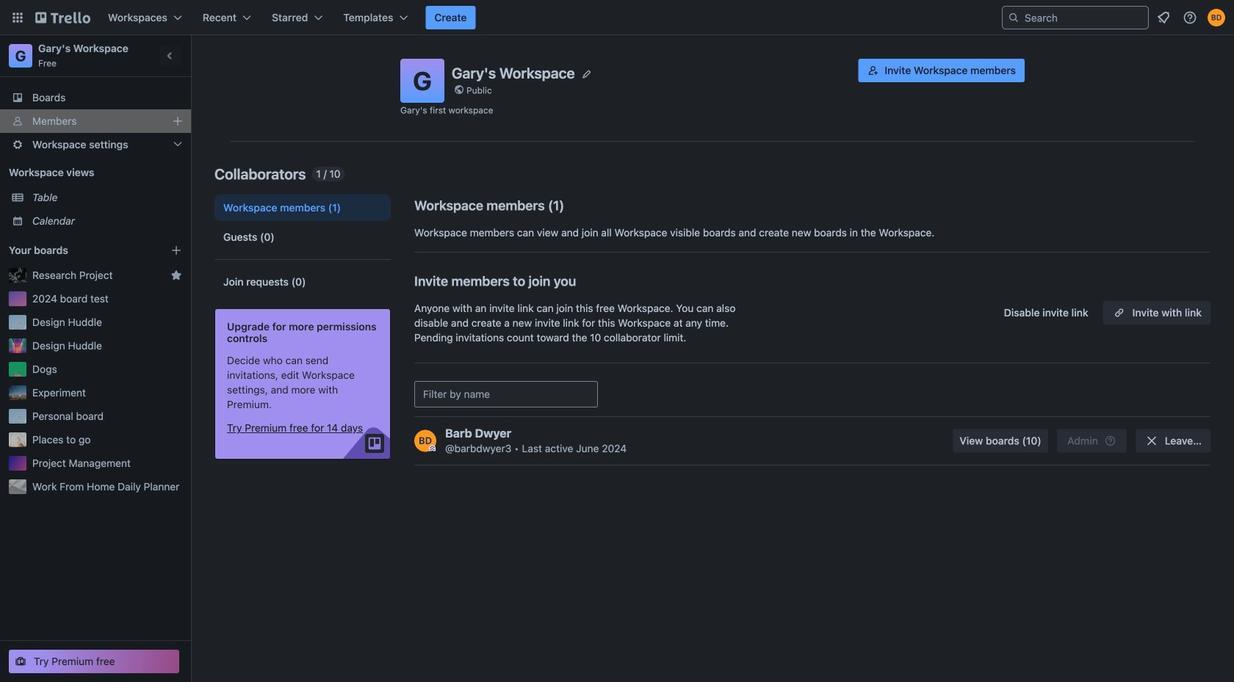 Task type: describe. For each thing, give the bounding box(es) containing it.
workspace navigation collapse icon image
[[160, 46, 181, 66]]

search image
[[1008, 12, 1020, 24]]

open information menu image
[[1183, 10, 1198, 25]]

starred icon image
[[171, 270, 182, 281]]

0 notifications image
[[1155, 9, 1173, 26]]

this member is an admin of this workspace. image
[[429, 446, 436, 452]]

primary element
[[0, 0, 1235, 35]]

barb dwyer (barbdwyer3) image
[[1208, 9, 1226, 26]]



Task type: locate. For each thing, give the bounding box(es) containing it.
your boards with 10 items element
[[9, 242, 148, 259]]

back to home image
[[35, 6, 90, 29]]

add board image
[[171, 245, 182, 257]]

Search field
[[1020, 7, 1149, 28]]

barb dwyer (barbdwyer3) image
[[415, 430, 437, 452]]

status
[[312, 167, 345, 182]]

Filter by name text field
[[415, 381, 598, 408]]



Task type: vqa. For each thing, say whether or not it's contained in the screenshot.
'SEARCH' image
yes



